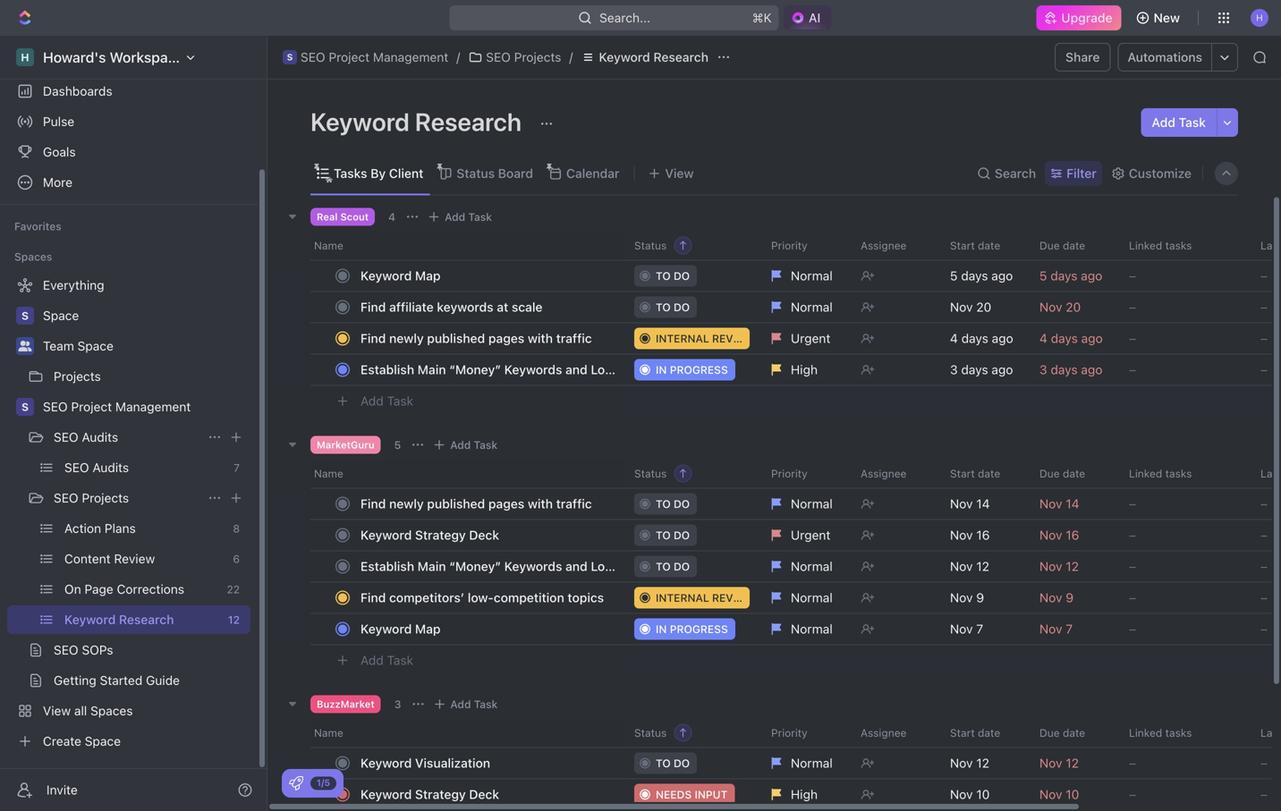 Task type: locate. For each thing, give the bounding box(es) containing it.
add up visualization at the bottom of page
[[451, 699, 471, 711]]

goals link
[[7, 138, 251, 167]]

0 vertical spatial due
[[1040, 239, 1060, 252]]

3 assignee from the top
[[861, 727, 907, 740]]

1 urgent from the top
[[791, 331, 831, 346]]

1 vertical spatial research
[[415, 107, 522, 137]]

traffic
[[556, 331, 592, 346], [556, 497, 592, 512]]

h inside sidebar navigation
[[21, 51, 29, 64]]

1 establish from the top
[[361, 363, 415, 377]]

keyword research link
[[577, 47, 713, 68], [64, 606, 221, 635]]

1 tasks from the top
[[1166, 239, 1193, 252]]

establish up competitors'
[[361, 559, 415, 574]]

status board link
[[453, 161, 533, 186]]

2 vertical spatial due date
[[1040, 727, 1086, 740]]

team space link
[[43, 332, 247, 361]]

assignee for high
[[861, 727, 907, 740]]

0 vertical spatial internal review
[[656, 333, 754, 345]]

keyword research inside sidebar navigation
[[64, 613, 174, 628]]

establish main "money" keywords and long-tail keyword variations up topics
[[361, 559, 762, 574]]

task up 5
[[387, 394, 414, 409]]

1 vertical spatial assignee
[[861, 468, 907, 480]]

1 to do button from the top
[[624, 260, 761, 292]]

topics
[[568, 591, 604, 606]]

due date for normal
[[1040, 468, 1086, 480]]

2 vertical spatial linked tasks
[[1130, 727, 1193, 740]]

0 horizontal spatial view
[[43, 704, 71, 719]]

2 to from the top
[[656, 301, 671, 314]]

status
[[457, 166, 495, 181], [635, 239, 667, 252], [635, 468, 667, 480], [635, 727, 667, 740]]

deck
[[469, 528, 500, 543], [469, 788, 500, 803]]

3 do from the top
[[674, 498, 690, 511]]

spaces down favorites button
[[14, 251, 52, 263]]

2 strategy from the top
[[415, 788, 466, 803]]

keyword visualization link
[[356, 751, 620, 777]]

view for view
[[665, 166, 694, 181]]

date
[[978, 239, 1001, 252], [1063, 239, 1086, 252], [978, 468, 1001, 480], [1063, 468, 1086, 480], [978, 727, 1001, 740], [1063, 727, 1086, 740]]

onboarding checklist button element
[[289, 777, 303, 791]]

view for view all spaces
[[43, 704, 71, 719]]

keywords for high
[[505, 363, 563, 377]]

2 vertical spatial linked
[[1130, 727, 1163, 740]]

map for in
[[415, 622, 441, 637]]

start date button for urgent
[[940, 231, 1029, 260]]

1 start from the top
[[951, 239, 975, 252]]

in
[[656, 364, 667, 376], [656, 623, 667, 636]]

0 vertical spatial project
[[329, 50, 370, 64]]

keyword research link down on page corrections link
[[64, 606, 221, 635]]

find left competitors'
[[361, 591, 386, 606]]

strategy for newly
[[415, 528, 466, 543]]

1 vertical spatial keyword strategy deck
[[361, 788, 500, 803]]

seo audits up action plans
[[64, 461, 129, 475]]

1 to from the top
[[656, 270, 671, 282]]

find newly published pages with traffic link
[[356, 326, 620, 352], [356, 491, 620, 517]]

deck for newly
[[469, 528, 500, 543]]

share button
[[1056, 43, 1111, 72]]

keyword visualization
[[361, 756, 491, 771]]

0 vertical spatial in
[[656, 364, 667, 376]]

1 horizontal spatial research
[[415, 107, 522, 137]]

more button
[[7, 168, 251, 197]]

1 keywords from the top
[[505, 363, 563, 377]]

1 horizontal spatial /
[[570, 50, 573, 64]]

"money" down 'keywords'
[[450, 363, 501, 377]]

2 review from the top
[[713, 592, 754, 605]]

priority button for urgent
[[761, 460, 850, 488]]

1 horizontal spatial h
[[1257, 12, 1264, 23]]

2 vertical spatial linked tasks button
[[1119, 719, 1251, 748]]

plans
[[105, 521, 136, 536]]

7
[[234, 462, 240, 474]]

1 do from the top
[[674, 270, 690, 282]]

review
[[713, 333, 754, 345], [713, 592, 754, 605]]

strategy down visualization at the bottom of page
[[415, 788, 466, 803]]

needs input button
[[624, 779, 761, 811]]

space up team
[[43, 308, 79, 323]]

linked tasks for normal
[[1130, 468, 1193, 480]]

2 start date button from the top
[[940, 460, 1029, 488]]

0 horizontal spatial h
[[21, 51, 29, 64]]

name down real on the left
[[314, 239, 344, 252]]

newly down "affiliate"
[[389, 331, 424, 346]]

add task up 3
[[361, 654, 414, 668]]

name down buzzmarket
[[314, 727, 344, 740]]

view right calendar
[[665, 166, 694, 181]]

0 vertical spatial keyword strategy deck
[[361, 528, 500, 543]]

establish main "money" keywords and long-tail keyword variations down scale
[[361, 363, 762, 377]]

1 vertical spatial and
[[566, 559, 588, 574]]

assignee for urgent
[[861, 468, 907, 480]]

onboarding checklist button image
[[289, 777, 303, 791]]

1 vertical spatial start date button
[[940, 460, 1029, 488]]

1 vertical spatial management
[[115, 400, 191, 414]]

keyword strategy deck link
[[356, 523, 620, 549], [356, 782, 620, 808]]

due date button for normal
[[1029, 460, 1119, 488]]

2 keyword map link from the top
[[356, 617, 620, 643]]

1 horizontal spatial keyword research
[[311, 107, 527, 137]]

s
[[287, 52, 293, 62], [21, 310, 29, 322], [21, 401, 29, 414]]

keyword map link up find affiliate keywords at scale "link"
[[356, 263, 620, 289]]

map
[[415, 269, 441, 283], [415, 622, 441, 637]]

seo audits link up action plans link
[[64, 454, 227, 482]]

urgent button for find newly published pages with traffic
[[761, 323, 850, 355]]

in progress button for high
[[624, 354, 761, 386]]

0 vertical spatial traffic
[[556, 331, 592, 346]]

2 find newly published pages with traffic from the top
[[361, 497, 592, 512]]

normal button
[[761, 260, 850, 292], [761, 291, 850, 324], [761, 488, 850, 521], [761, 551, 850, 583], [761, 582, 850, 615], [761, 614, 850, 646], [761, 748, 850, 780]]

spaces down getting started guide at bottom left
[[90, 704, 133, 719]]

high button
[[761, 354, 850, 386], [761, 779, 850, 811]]

task down status board link
[[469, 211, 492, 223]]

1 vertical spatial internal
[[656, 592, 710, 605]]

1 with from the top
[[528, 331, 553, 346]]

2 vertical spatial start
[[951, 727, 975, 740]]

ai
[[809, 10, 821, 25]]

0 vertical spatial "money"
[[450, 363, 501, 377]]

high for keyword strategy deck
[[791, 788, 818, 803]]

add up buzzmarket
[[361, 654, 384, 668]]

do
[[674, 270, 690, 282], [674, 301, 690, 314], [674, 498, 690, 511], [674, 529, 690, 542], [674, 561, 690, 573], [674, 758, 690, 770]]

keyword strategy deck link for visualization
[[356, 782, 620, 808]]

1 keyword strategy deck link from the top
[[356, 523, 620, 549]]

add task button up visualization at the bottom of page
[[429, 694, 505, 716]]

due for urgent
[[1040, 239, 1060, 252]]

2 do from the top
[[674, 301, 690, 314]]

name button up visualization at the bottom of page
[[311, 719, 624, 748]]

establish main "money" keywords and long-tail keyword variations for high
[[361, 363, 762, 377]]

2 linked tasks from the top
[[1130, 468, 1193, 480]]

3 linked tasks from the top
[[1130, 727, 1193, 740]]

2 tasks from the top
[[1166, 468, 1193, 480]]

1 in progress from the top
[[656, 364, 728, 376]]

automations
[[1128, 50, 1203, 64]]

internal for find newly published pages with traffic
[[656, 333, 710, 345]]

1 vertical spatial start
[[951, 468, 975, 480]]

find down find affiliate keywords at scale
[[361, 331, 386, 346]]

seo audits link down seo project management
[[54, 423, 201, 452]]

0 horizontal spatial research
[[119, 613, 174, 628]]

sidebar navigation
[[0, 36, 271, 812]]

1 assignee from the top
[[861, 239, 907, 252]]

task up 3
[[387, 654, 414, 668]]

2 urgent from the top
[[791, 528, 831, 543]]

1 internal review from the top
[[656, 333, 754, 345]]

2 due date button from the top
[[1029, 460, 1119, 488]]

2 establish main "money" keywords and long-tail keyword variations from the top
[[361, 559, 762, 574]]

seo project management, , element inside sidebar navigation
[[16, 398, 34, 416]]

priority
[[772, 239, 808, 252], [772, 468, 808, 480], [772, 727, 808, 740]]

2 vertical spatial late
[[1261, 727, 1282, 740]]

howard's workspace, , element
[[16, 48, 34, 66]]

due
[[1040, 239, 1060, 252], [1040, 468, 1060, 480], [1040, 727, 1060, 740]]

find for 'internal review' dropdown button related to find competitors' low-competition topics
[[361, 591, 386, 606]]

name button
[[311, 231, 624, 260], [311, 460, 624, 488], [311, 719, 624, 748]]

with for urgent
[[528, 331, 553, 346]]

3 priority button from the top
[[761, 719, 850, 748]]

add task button right 5
[[429, 435, 505, 456]]

1 horizontal spatial seo project management, , element
[[283, 50, 297, 64]]

add task
[[1153, 115, 1207, 130], [445, 211, 492, 223], [361, 394, 414, 409], [450, 439, 498, 452], [361, 654, 414, 668], [451, 699, 498, 711]]

2 vertical spatial priority button
[[761, 719, 850, 748]]

late button for normal
[[1251, 460, 1282, 488]]

establish for high
[[361, 363, 415, 377]]

seo projects
[[486, 50, 562, 64], [54, 491, 129, 506]]

name for keyword visualization
[[314, 727, 344, 740]]

keyword strategy deck up competitors'
[[361, 528, 500, 543]]

keyword strategy deck link up find competitors' low-competition topics link
[[356, 523, 620, 549]]

automations button
[[1119, 44, 1212, 71]]

map up "affiliate"
[[415, 269, 441, 283]]

keyword map for to
[[361, 269, 441, 283]]

marketguru
[[317, 439, 375, 451]]

1 traffic from the top
[[556, 331, 592, 346]]

seo audits
[[54, 430, 118, 445], [64, 461, 129, 475]]

4 to do from the top
[[656, 529, 690, 542]]

2 high button from the top
[[761, 779, 850, 811]]

to for keyword map
[[656, 270, 671, 282]]

1 vertical spatial internal review button
[[624, 582, 761, 615]]

1 / from the left
[[457, 50, 460, 64]]

view inside button
[[665, 166, 694, 181]]

due date button
[[1029, 231, 1119, 260], [1029, 460, 1119, 488], [1029, 719, 1119, 748]]

1 progress from the top
[[670, 364, 728, 376]]

start date
[[951, 239, 1001, 252], [951, 468, 1001, 480], [951, 727, 1001, 740]]

page
[[85, 582, 113, 597]]

late button for urgent
[[1251, 231, 1282, 260]]

name button down 5
[[311, 460, 624, 488]]

keyword map link down find competitors' low-competition topics link
[[356, 617, 620, 643]]

in progress
[[656, 364, 728, 376], [656, 623, 728, 636]]

2 variations from the top
[[703, 559, 762, 574]]

start date for urgent
[[951, 239, 1001, 252]]

⌘k
[[753, 10, 772, 25]]

to do button for keyword strategy deck
[[624, 520, 761, 552]]

task up customize
[[1179, 115, 1207, 130]]

deck for visualization
[[469, 788, 500, 803]]

1 urgent button from the top
[[761, 323, 850, 355]]

tree
[[7, 271, 251, 756]]

3 to do from the top
[[656, 498, 690, 511]]

1 vertical spatial with
[[528, 497, 553, 512]]

1 vertical spatial view
[[43, 704, 71, 719]]

1 vertical spatial in progress button
[[624, 614, 761, 646]]

find inside "link"
[[361, 300, 386, 315]]

getting started guide link
[[54, 667, 247, 696]]

status for keyword visualization
[[635, 727, 667, 740]]

1 internal from the top
[[656, 333, 710, 345]]

keyword strategy deck down keyword visualization
[[361, 788, 500, 803]]

1 vertical spatial urgent button
[[761, 520, 850, 552]]

1 vertical spatial tasks
[[1166, 468, 1193, 480]]

0 vertical spatial in progress
[[656, 364, 728, 376]]

0 vertical spatial establish main "money" keywords and long-tail keyword variations
[[361, 363, 762, 377]]

all
[[74, 704, 87, 719]]

2 progress from the top
[[670, 623, 728, 636]]

in progress for normal
[[656, 623, 728, 636]]

add task button up customize
[[1142, 108, 1217, 137]]

deck down the keyword visualization link
[[469, 788, 500, 803]]

tree inside sidebar navigation
[[7, 271, 251, 756]]

main up competitors'
[[418, 559, 446, 574]]

0 vertical spatial priority
[[772, 239, 808, 252]]

4 find from the top
[[361, 591, 386, 606]]

add right 5
[[450, 439, 471, 452]]

urgent for find newly published pages with traffic
[[791, 331, 831, 346]]

1 vertical spatial published
[[427, 497, 485, 512]]

2 vertical spatial name button
[[311, 719, 624, 748]]

pages for normal
[[489, 497, 525, 512]]

add
[[1153, 115, 1176, 130], [445, 211, 466, 223], [361, 394, 384, 409], [450, 439, 471, 452], [361, 654, 384, 668], [451, 699, 471, 711]]

newly down 5
[[389, 497, 424, 512]]

normal for fourth normal 'dropdown button'
[[791, 559, 833, 574]]

1 horizontal spatial view
[[665, 166, 694, 181]]

tasks
[[1166, 239, 1193, 252], [1166, 468, 1193, 480], [1166, 727, 1193, 740]]

0 vertical spatial seo projects
[[486, 50, 562, 64]]

6 to do button from the top
[[624, 748, 761, 780]]

2 map from the top
[[415, 622, 441, 637]]

find newly published pages with traffic link for urgent
[[356, 326, 620, 352]]

3 start date button from the top
[[940, 719, 1029, 748]]

favorites
[[14, 220, 62, 233]]

create
[[43, 734, 81, 749]]

1 long- from the top
[[591, 363, 625, 377]]

1 due from the top
[[1040, 239, 1060, 252]]

find competitors' low-competition topics link
[[356, 585, 620, 611]]

keywords down scale
[[505, 363, 563, 377]]

1 strategy from the top
[[415, 528, 466, 543]]

2 newly from the top
[[389, 497, 424, 512]]

0 vertical spatial s
[[287, 52, 293, 62]]

1 vertical spatial keyword research link
[[64, 606, 221, 635]]

with for normal
[[528, 497, 553, 512]]

0 vertical spatial start date
[[951, 239, 1001, 252]]

2 main from the top
[[418, 559, 446, 574]]

2 high from the top
[[791, 788, 818, 803]]

name button up 'keywords'
[[311, 231, 624, 260]]

0 vertical spatial establish
[[361, 363, 415, 377]]

2 vertical spatial research
[[119, 613, 174, 628]]

2 and from the top
[[566, 559, 588, 574]]

2 keywords from the top
[[505, 559, 563, 574]]

1 vertical spatial assignee button
[[850, 460, 940, 488]]

1 keyword map link from the top
[[356, 263, 620, 289]]

0 vertical spatial main
[[418, 363, 446, 377]]

0 horizontal spatial seo projects
[[54, 491, 129, 506]]

to do button
[[624, 260, 761, 292], [624, 291, 761, 324], [624, 488, 761, 521], [624, 520, 761, 552], [624, 551, 761, 583], [624, 748, 761, 780]]

scout
[[341, 211, 369, 223]]

project inside "tree"
[[71, 400, 112, 414]]

seo
[[301, 50, 325, 64], [486, 50, 511, 64], [43, 400, 68, 414], [54, 430, 78, 445], [64, 461, 89, 475], [54, 491, 78, 506], [54, 643, 78, 658]]

1 vertical spatial keyword map
[[361, 622, 441, 637]]

1 late from the top
[[1261, 239, 1282, 252]]

3 late button from the top
[[1251, 719, 1282, 748]]

keyword map down competitors'
[[361, 622, 441, 637]]

0 vertical spatial high button
[[761, 354, 850, 386]]

seo audits down seo project management
[[54, 430, 118, 445]]

3 normal from the top
[[791, 497, 833, 512]]

0 vertical spatial linked tasks button
[[1119, 231, 1251, 260]]

keywords up competition
[[505, 559, 563, 574]]

0 vertical spatial find newly published pages with traffic
[[361, 331, 592, 346]]

start for urgent
[[951, 239, 975, 252]]

0 vertical spatial review
[[713, 333, 754, 345]]

4 to from the top
[[656, 529, 671, 542]]

find left "affiliate"
[[361, 300, 386, 315]]

keyword strategy deck link down the keyword visualization link
[[356, 782, 620, 808]]

1 vertical spatial audits
[[93, 461, 129, 475]]

add task up the keyword visualization link
[[451, 699, 498, 711]]

0 vertical spatial h
[[1257, 12, 1264, 23]]

2 vertical spatial start date
[[951, 727, 1001, 740]]

1 deck from the top
[[469, 528, 500, 543]]

status button for long-
[[624, 460, 761, 488]]

1 vertical spatial space
[[78, 339, 114, 354]]

name down the marketguru
[[314, 468, 344, 480]]

priority for urgent
[[772, 468, 808, 480]]

keyword map link for to do
[[356, 263, 620, 289]]

normal for third normal 'dropdown button' from the top of the page
[[791, 497, 833, 512]]

1 vertical spatial due date
[[1040, 468, 1086, 480]]

space down view all spaces
[[85, 734, 121, 749]]

2 find newly published pages with traffic link from the top
[[356, 491, 620, 517]]

1 review from the top
[[713, 333, 754, 345]]

1 horizontal spatial management
[[373, 50, 449, 64]]

1 newly from the top
[[389, 331, 424, 346]]

1 vertical spatial establish main "money" keywords and long-tail keyword variations
[[361, 559, 762, 574]]

add task down status board link
[[445, 211, 492, 223]]

1 vertical spatial linked tasks button
[[1119, 460, 1251, 488]]

find newly published pages with traffic for normal
[[361, 497, 592, 512]]

2 assignee from the top
[[861, 468, 907, 480]]

6 do from the top
[[674, 758, 690, 770]]

published for normal
[[427, 497, 485, 512]]

1 vertical spatial review
[[713, 592, 754, 605]]

2 vertical spatial status button
[[624, 719, 761, 748]]

seo project management link
[[43, 393, 247, 422]]

with
[[528, 331, 553, 346], [528, 497, 553, 512]]

0 vertical spatial urgent
[[791, 331, 831, 346]]

1 vertical spatial h
[[21, 51, 29, 64]]

in progress button for normal
[[624, 614, 761, 646]]

3 due date button from the top
[[1029, 719, 1119, 748]]

1 vertical spatial deck
[[469, 788, 500, 803]]

tasks for urgent
[[1166, 239, 1193, 252]]

0 horizontal spatial keyword research link
[[64, 606, 221, 635]]

2 to do button from the top
[[624, 291, 761, 324]]

do for keyword map
[[674, 270, 690, 282]]

keyword research link down the "search..." in the top of the page
[[577, 47, 713, 68]]

real
[[317, 211, 338, 223]]

s inside s seo project management /
[[287, 52, 293, 62]]

1 assignee button from the top
[[850, 231, 940, 260]]

late
[[1261, 239, 1282, 252], [1261, 468, 1282, 480], [1261, 727, 1282, 740]]

in for normal
[[656, 623, 667, 636]]

2 in progress button from the top
[[624, 614, 761, 646]]

1 establish main "money" keywords and long-tail keyword variations from the top
[[361, 363, 762, 377]]

on
[[64, 582, 81, 597]]

1 map from the top
[[415, 269, 441, 283]]

1 find newly published pages with traffic from the top
[[361, 331, 592, 346]]

0 vertical spatial deck
[[469, 528, 500, 543]]

0 vertical spatial view
[[665, 166, 694, 181]]

establish main "money" keywords and long-tail keyword variations link up topics
[[356, 554, 762, 580]]

add task button down status board link
[[423, 206, 499, 228]]

seo project management, , element
[[283, 50, 297, 64], [16, 398, 34, 416]]

find newly published pages with traffic
[[361, 331, 592, 346], [361, 497, 592, 512]]

1 find from the top
[[361, 300, 386, 315]]

normal
[[791, 269, 833, 283], [791, 300, 833, 315], [791, 497, 833, 512], [791, 559, 833, 574], [791, 591, 833, 606], [791, 622, 833, 637], [791, 756, 833, 771]]

1 vertical spatial establish
[[361, 559, 415, 574]]

space right team
[[78, 339, 114, 354]]

2 internal review button from the top
[[624, 582, 761, 615]]

2 internal review from the top
[[656, 592, 754, 605]]

search
[[995, 166, 1037, 181]]

linked
[[1130, 239, 1163, 252], [1130, 468, 1163, 480], [1130, 727, 1163, 740]]

view inside sidebar navigation
[[43, 704, 71, 719]]

find newly published pages with traffic link for normal
[[356, 491, 620, 517]]

"money" up low-
[[450, 559, 501, 574]]

h
[[1257, 12, 1264, 23], [21, 51, 29, 64]]

2 establish main "money" keywords and long-tail keyword variations link from the top
[[356, 554, 762, 580]]

0 vertical spatial keywords
[[505, 363, 563, 377]]

priority button
[[761, 231, 850, 260], [761, 460, 850, 488], [761, 719, 850, 748]]

establish down "affiliate"
[[361, 363, 415, 377]]

to do button for find newly published pages with traffic
[[624, 488, 761, 521]]

1 vertical spatial keyword map link
[[356, 617, 620, 643]]

0 vertical spatial urgent button
[[761, 323, 850, 355]]

keyword research up client
[[311, 107, 527, 137]]

everything
[[43, 278, 104, 293]]

invite
[[47, 783, 78, 798]]

2 deck from the top
[[469, 788, 500, 803]]

tree containing everything
[[7, 271, 251, 756]]

2 linked tasks button from the top
[[1119, 460, 1251, 488]]

1 vertical spatial seo project management, , element
[[16, 398, 34, 416]]

keyword map up "affiliate"
[[361, 269, 441, 283]]

1 in from the top
[[656, 364, 667, 376]]

howard's
[[43, 49, 106, 66]]

in progress for high
[[656, 364, 728, 376]]

tail for normal
[[625, 559, 645, 574]]

1 priority button from the top
[[761, 231, 850, 260]]

content review
[[64, 552, 155, 567]]

howard's workspace
[[43, 49, 184, 66]]

0 horizontal spatial keyword research
[[64, 613, 174, 628]]

5 to from the top
[[656, 561, 671, 573]]

0 vertical spatial establish main "money" keywords and long-tail keyword variations link
[[356, 357, 762, 383]]

high for establish main "money" keywords and long-tail keyword variations
[[791, 363, 818, 377]]

2 vertical spatial tasks
[[1166, 727, 1193, 740]]

5 do from the top
[[674, 561, 690, 573]]

1 in progress button from the top
[[624, 354, 761, 386]]

0 vertical spatial internal
[[656, 333, 710, 345]]

1 vertical spatial tail
[[625, 559, 645, 574]]

3 to do button from the top
[[624, 488, 761, 521]]

0 vertical spatial due date button
[[1029, 231, 1119, 260]]

2 in from the top
[[656, 623, 667, 636]]

0 vertical spatial published
[[427, 331, 485, 346]]

management inside sidebar navigation
[[115, 400, 191, 414]]

1 due date from the top
[[1040, 239, 1086, 252]]

2 "money" from the top
[[450, 559, 501, 574]]

2 linked from the top
[[1130, 468, 1163, 480]]

do for keyword visualization
[[674, 758, 690, 770]]

published for urgent
[[427, 331, 485, 346]]

2 vertical spatial keyword research
[[64, 613, 174, 628]]

linked for normal
[[1130, 468, 1163, 480]]

1 horizontal spatial spaces
[[90, 704, 133, 719]]

main down find affiliate keywords at scale
[[418, 363, 446, 377]]

1 vertical spatial s
[[21, 310, 29, 322]]

search...
[[600, 10, 651, 25]]

establish main "money" keywords and long-tail keyword variations link for high
[[356, 357, 762, 383]]

add down status board link
[[445, 211, 466, 223]]

0 vertical spatial priority button
[[761, 231, 850, 260]]

tail
[[625, 363, 645, 377], [625, 559, 645, 574]]

deck up find competitors' low-competition topics
[[469, 528, 500, 543]]

keyword research down the 'on page corrections'
[[64, 613, 174, 628]]

0 vertical spatial space
[[43, 308, 79, 323]]

1 vertical spatial keyword strategy deck link
[[356, 782, 620, 808]]

2 establish from the top
[[361, 559, 415, 574]]

establish main "money" keywords and long-tail keyword variations link down scale
[[356, 357, 762, 383]]

audits
[[82, 430, 118, 445], [93, 461, 129, 475]]

start date button for normal
[[940, 460, 1029, 488]]

keyword research down the "search..." in the top of the page
[[599, 50, 709, 64]]

to do for keyword strategy deck
[[656, 529, 690, 542]]

0 vertical spatial with
[[528, 331, 553, 346]]

2 vertical spatial assignee button
[[850, 719, 940, 748]]

22
[[227, 584, 240, 596]]

linked tasks button for urgent
[[1119, 231, 1251, 260]]

s seo project management /
[[287, 50, 460, 64]]

2 vertical spatial assignee
[[861, 727, 907, 740]]

view left all
[[43, 704, 71, 719]]

do for find newly published pages with traffic
[[674, 498, 690, 511]]

4 do from the top
[[674, 529, 690, 542]]

1 status button from the top
[[624, 231, 761, 260]]

newly
[[389, 331, 424, 346], [389, 497, 424, 512]]

strategy up competitors'
[[415, 528, 466, 543]]

1 internal review button from the top
[[624, 323, 761, 355]]

normal for second normal 'dropdown button' from the top
[[791, 300, 833, 315]]

2 start from the top
[[951, 468, 975, 480]]

find down the marketguru
[[361, 497, 386, 512]]

s for seo project management
[[21, 401, 29, 414]]

1 vertical spatial establish main "money" keywords and long-tail keyword variations link
[[356, 554, 762, 580]]

map down competitors'
[[415, 622, 441, 637]]

1 linked tasks button from the top
[[1119, 231, 1251, 260]]

1 published from the top
[[427, 331, 485, 346]]

2 normal from the top
[[791, 300, 833, 315]]

1 variations from the top
[[703, 363, 762, 377]]

linked tasks for urgent
[[1130, 239, 1193, 252]]

internal review for urgent
[[656, 333, 754, 345]]

1 tail from the top
[[625, 363, 645, 377]]



Task type: describe. For each thing, give the bounding box(es) containing it.
"money" for normal
[[450, 559, 501, 574]]

seo sops link
[[54, 636, 247, 665]]

to do for keyword visualization
[[656, 758, 690, 770]]

review for urgent
[[713, 333, 754, 345]]

upgrade link
[[1037, 5, 1122, 30]]

keyword strategy deck for visualization
[[361, 788, 500, 803]]

team
[[43, 339, 74, 354]]

2 normal button from the top
[[761, 291, 850, 324]]

h inside dropdown button
[[1257, 12, 1264, 23]]

space link
[[43, 302, 247, 330]]

low-
[[468, 591, 494, 606]]

3 start date from the top
[[951, 727, 1001, 740]]

priority for high
[[772, 727, 808, 740]]

3 linked from the top
[[1130, 727, 1163, 740]]

3
[[395, 699, 401, 711]]

1 vertical spatial seo audits link
[[64, 454, 227, 482]]

status for find newly published pages with traffic
[[635, 468, 667, 480]]

find affiliate keywords at scale
[[361, 300, 543, 315]]

client
[[389, 166, 424, 181]]

map for to
[[415, 269, 441, 283]]

calendar link
[[563, 161, 620, 186]]

sops
[[82, 643, 113, 658]]

action plans
[[64, 521, 136, 536]]

start date for normal
[[951, 468, 1001, 480]]

pulse
[[43, 114, 74, 129]]

competition
[[494, 591, 565, 606]]

tasks by client
[[334, 166, 424, 181]]

content
[[64, 552, 111, 567]]

5
[[394, 439, 401, 452]]

12
[[228, 614, 240, 627]]

filter button
[[1046, 161, 1103, 186]]

to do for find affiliate keywords at scale
[[656, 301, 690, 314]]

h button
[[1246, 4, 1275, 32]]

to do for find newly published pages with traffic
[[656, 498, 690, 511]]

2 vertical spatial projects
[[82, 491, 129, 506]]

6 normal button from the top
[[761, 614, 850, 646]]

main for normal
[[418, 559, 446, 574]]

view all spaces link
[[7, 697, 247, 726]]

research inside sidebar navigation
[[119, 613, 174, 628]]

getting
[[54, 674, 96, 688]]

more
[[43, 175, 73, 190]]

workspace
[[110, 49, 184, 66]]

assignee button for normal
[[850, 460, 940, 488]]

0 horizontal spatial seo projects link
[[54, 484, 201, 513]]

strategy for visualization
[[415, 788, 466, 803]]

seo projects inside sidebar navigation
[[54, 491, 129, 506]]

priority button for normal
[[761, 231, 850, 260]]

1 vertical spatial projects
[[54, 369, 101, 384]]

1/5
[[317, 778, 330, 789]]

do for establish main "money" keywords and long-tail keyword variations
[[674, 561, 690, 573]]

priority button for high
[[761, 719, 850, 748]]

calendar
[[567, 166, 620, 181]]

add task right 5
[[450, 439, 498, 452]]

to for keyword visualization
[[656, 758, 671, 770]]

needs
[[656, 789, 692, 802]]

goals
[[43, 145, 76, 159]]

newly for normal
[[389, 497, 424, 512]]

to for find affiliate keywords at scale
[[656, 301, 671, 314]]

0 vertical spatial projects
[[514, 50, 562, 64]]

find affiliate keywords at scale link
[[356, 295, 620, 320]]

new
[[1154, 10, 1181, 25]]

2 horizontal spatial keyword research
[[599, 50, 709, 64]]

customize
[[1130, 166, 1192, 181]]

0 vertical spatial research
[[654, 50, 709, 64]]

internal review button for find newly published pages with traffic
[[624, 323, 761, 355]]

establish main "money" keywords and long-tail keyword variations for normal
[[361, 559, 762, 574]]

on page corrections
[[64, 582, 184, 597]]

everything link
[[7, 271, 247, 300]]

keywords
[[437, 300, 494, 315]]

establish main "money" keywords and long-tail keyword variations link for normal
[[356, 554, 762, 580]]

1 vertical spatial keyword research
[[311, 107, 527, 137]]

add up customize
[[1153, 115, 1176, 130]]

favorites button
[[7, 216, 69, 237]]

linked for urgent
[[1130, 239, 1163, 252]]

content review link
[[64, 545, 226, 574]]

0 horizontal spatial spaces
[[14, 251, 52, 263]]

3 due date from the top
[[1040, 727, 1086, 740]]

0 vertical spatial management
[[373, 50, 449, 64]]

4 normal button from the top
[[761, 551, 850, 583]]

add task button up 5
[[353, 391, 421, 412]]

3 late from the top
[[1261, 727, 1282, 740]]

8
[[233, 523, 240, 535]]

linked tasks button for normal
[[1119, 460, 1251, 488]]

2 / from the left
[[570, 50, 573, 64]]

5 normal button from the top
[[761, 582, 850, 615]]

traffic for normal
[[556, 497, 592, 512]]

1 horizontal spatial seo projects
[[486, 50, 562, 64]]

search button
[[972, 161, 1042, 186]]

board
[[498, 166, 533, 181]]

by
[[371, 166, 386, 181]]

priority for normal
[[772, 239, 808, 252]]

3 status button from the top
[[624, 719, 761, 748]]

do for find affiliate keywords at scale
[[674, 301, 690, 314]]

3 start from the top
[[951, 727, 975, 740]]

0 vertical spatial seo audits
[[54, 430, 118, 445]]

space, , element
[[16, 307, 34, 325]]

real scout
[[317, 211, 369, 223]]

tail for high
[[625, 363, 645, 377]]

pages for urgent
[[489, 331, 525, 346]]

action plans link
[[64, 515, 226, 543]]

3 normal button from the top
[[761, 488, 850, 521]]

visualization
[[415, 756, 491, 771]]

new button
[[1129, 4, 1191, 32]]

needs input
[[656, 789, 728, 802]]

1 vertical spatial seo audits
[[64, 461, 129, 475]]

guide
[[146, 674, 180, 688]]

urgent button for keyword strategy deck
[[761, 520, 850, 552]]

task up the keyword visualization link
[[474, 699, 498, 711]]

review for normal
[[713, 592, 754, 605]]

view all spaces
[[43, 704, 133, 719]]

task right 5
[[474, 439, 498, 452]]

dashboards link
[[7, 77, 251, 106]]

3 assignee button from the top
[[850, 719, 940, 748]]

buzzmarket
[[317, 699, 375, 711]]

input
[[695, 789, 728, 802]]

seo sops
[[54, 643, 113, 658]]

to do button for find affiliate keywords at scale
[[624, 291, 761, 324]]

pulse link
[[7, 107, 251, 136]]

1 vertical spatial spaces
[[90, 704, 133, 719]]

0 vertical spatial keyword research link
[[577, 47, 713, 68]]

1 normal button from the top
[[761, 260, 850, 292]]

3 due from the top
[[1040, 727, 1060, 740]]

at
[[497, 300, 509, 315]]

review
[[114, 552, 155, 567]]

keyword strategy deck for newly
[[361, 528, 500, 543]]

competitors'
[[389, 591, 465, 606]]

share
[[1066, 50, 1101, 64]]

keyword inside the keyword visualization link
[[361, 756, 412, 771]]

tasks
[[334, 166, 367, 181]]

started
[[100, 674, 143, 688]]

create space
[[43, 734, 121, 749]]

audits for the top seo audits link
[[82, 430, 118, 445]]

4
[[389, 211, 396, 223]]

1 horizontal spatial project
[[329, 50, 370, 64]]

dashboards
[[43, 84, 112, 98]]

internal review button for find competitors' low-competition topics
[[624, 582, 761, 615]]

normal for 6th normal 'dropdown button' from the top
[[791, 622, 833, 637]]

ai button
[[784, 5, 832, 30]]

normal for first normal 'dropdown button' from the bottom
[[791, 756, 833, 771]]

s for space
[[21, 310, 29, 322]]

keyword map link for in progress
[[356, 617, 620, 643]]

on page corrections link
[[64, 576, 220, 604]]

main for high
[[418, 363, 446, 377]]

assignee button for urgent
[[850, 231, 940, 260]]

filter
[[1067, 166, 1097, 181]]

to do for keyword map
[[656, 270, 690, 282]]

late for urgent
[[1261, 239, 1282, 252]]

find for 'internal review' dropdown button corresponding to find newly published pages with traffic
[[361, 331, 386, 346]]

to do button for keyword visualization
[[624, 748, 761, 780]]

0 vertical spatial seo audits link
[[54, 423, 201, 452]]

user group image
[[18, 341, 32, 352]]

add task button up 3
[[353, 650, 421, 672]]

and for normal
[[566, 559, 588, 574]]

normal for 3rd normal 'dropdown button' from the bottom of the page
[[791, 591, 833, 606]]

space for team
[[78, 339, 114, 354]]

name for find newly published pages with traffic
[[314, 468, 344, 480]]

establish for normal
[[361, 559, 415, 574]]

and for high
[[566, 363, 588, 377]]

corrections
[[117, 582, 184, 597]]

add task up customize
[[1153, 115, 1207, 130]]

customize button
[[1106, 161, 1198, 186]]

do for keyword strategy deck
[[674, 529, 690, 542]]

upgrade
[[1062, 10, 1113, 25]]

keyword map for in
[[361, 622, 441, 637]]

seo project management
[[43, 400, 191, 414]]

affiliate
[[389, 300, 434, 315]]

team space
[[43, 339, 114, 354]]

high button for keyword strategy deck
[[761, 779, 850, 811]]

add up the marketguru
[[361, 394, 384, 409]]

3 tasks from the top
[[1166, 727, 1193, 740]]

keywords for normal
[[505, 559, 563, 574]]

add task up 5
[[361, 394, 414, 409]]

projects link
[[54, 363, 247, 391]]

traffic for urgent
[[556, 331, 592, 346]]

action
[[64, 521, 101, 536]]

progress for high
[[670, 364, 728, 376]]

due for normal
[[1040, 468, 1060, 480]]

status button for traffic
[[624, 231, 761, 260]]

find for find affiliate keywords at scale the to do dropdown button
[[361, 300, 386, 315]]

space for create
[[85, 734, 121, 749]]

long- for normal
[[591, 559, 625, 574]]

name for keyword map
[[314, 239, 344, 252]]

scale
[[512, 300, 543, 315]]

7 normal button from the top
[[761, 748, 850, 780]]

3 linked tasks button from the top
[[1119, 719, 1251, 748]]

6
[[233, 553, 240, 566]]

0 vertical spatial seo projects link
[[464, 47, 566, 68]]

tasks for normal
[[1166, 468, 1193, 480]]

name button for visualization
[[311, 719, 624, 748]]

view button
[[642, 161, 700, 186]]

to do button for establish main "money" keywords and long-tail keyword variations
[[624, 551, 761, 583]]

to for establish main "money" keywords and long-tail keyword variations
[[656, 561, 671, 573]]

keyword strategy deck link for newly
[[356, 523, 620, 549]]

keyword inside sidebar navigation
[[64, 613, 116, 628]]

find competitors' low-competition topics
[[361, 591, 604, 606]]

getting started guide
[[54, 674, 180, 688]]



Task type: vqa. For each thing, say whether or not it's contained in the screenshot.
CORRECTIONS
yes



